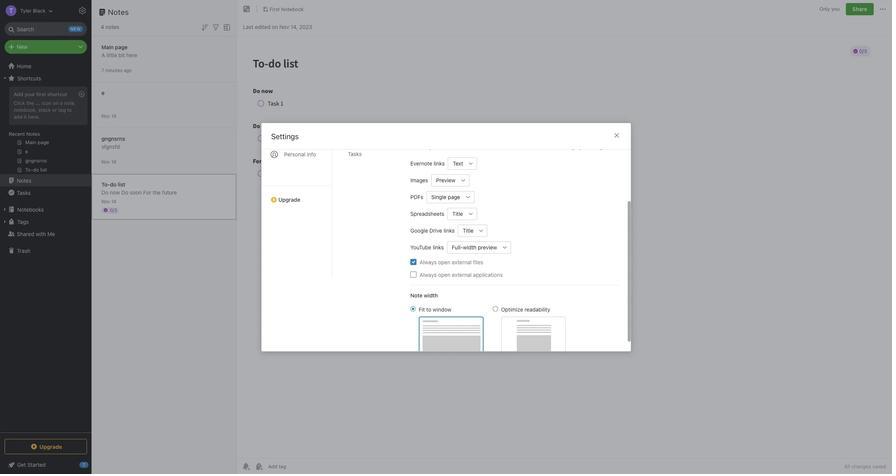 Task type: vqa. For each thing, say whether or not it's contained in the screenshot.


Task type: describe. For each thing, give the bounding box(es) containing it.
group inside tree
[[0, 84, 91, 177]]

optimize readability
[[501, 306, 550, 313]]

fit
[[419, 306, 425, 313]]

for
[[473, 144, 479, 150]]

preview button
[[431, 174, 458, 186]]

expand tags image
[[2, 219, 8, 225]]

3 nov 14 from the top
[[102, 199, 116, 204]]

notebooks link
[[0, 203, 91, 216]]

3 14 from the top
[[111, 199, 116, 204]]

shared
[[17, 231, 34, 237]]

tasks inside tasks tab
[[348, 151, 362, 157]]

window
[[433, 306, 452, 313]]

options?
[[576, 144, 597, 150]]

Always open external files checkbox
[[410, 259, 417, 265]]

to-
[[102, 181, 110, 188]]

Choose default view option for Evernote links field
[[448, 157, 477, 169]]

personal
[[284, 151, 305, 157]]

main
[[102, 44, 114, 50]]

tasks inside tasks button
[[17, 189, 31, 196]]

4
[[101, 24, 104, 30]]

open for always open external applications
[[438, 271, 451, 278]]

notes inside notes "link"
[[17, 177, 31, 184]]

sfgnsfd
[[102, 143, 120, 150]]

nov down e
[[102, 113, 110, 119]]

upgrade for the leftmost upgrade "popup button"
[[39, 444, 62, 450]]

optimize
[[501, 306, 523, 313]]

new
[[481, 144, 490, 150]]

note
[[410, 292, 423, 298]]

0/3
[[110, 207, 117, 213]]

14,
[[291, 23, 298, 30]]

my
[[568, 144, 575, 150]]

external for files
[[452, 259, 472, 265]]

what
[[545, 144, 558, 150]]

preview
[[436, 177, 456, 183]]

shared with me link
[[0, 228, 91, 240]]

Always open external applications checkbox
[[410, 272, 417, 278]]

last
[[243, 23, 254, 30]]

notes inside group
[[26, 131, 40, 137]]

Choose default view option for Google Drive links field
[[458, 224, 488, 237]]

links right drive
[[444, 227, 455, 234]]

it
[[24, 114, 27, 120]]

note,
[[64, 100, 76, 106]]

add tag image
[[255, 462, 264, 471]]

14 for gngnsrns
[[111, 159, 116, 165]]

expand notebooks image
[[2, 206, 8, 213]]

click the ...
[[14, 100, 40, 106]]

nov up "0/3"
[[102, 199, 110, 204]]

shortcuts
[[17, 75, 41, 81]]

your for default
[[429, 144, 440, 150]]

full-width preview button
[[447, 241, 499, 253]]

pdfs
[[410, 194, 423, 200]]

little
[[107, 52, 117, 58]]

recent notes
[[9, 131, 40, 137]]

readability
[[525, 306, 550, 313]]

youtube
[[410, 244, 431, 251]]

shortcuts button
[[0, 72, 91, 84]]

add
[[14, 114, 22, 120]]

new button
[[5, 40, 87, 54]]

1 do from the left
[[102, 189, 108, 196]]

close image
[[612, 131, 622, 140]]

fit to window
[[419, 306, 452, 313]]

are
[[559, 144, 567, 150]]

add your first shortcut
[[14, 91, 67, 97]]

width for note
[[424, 292, 438, 298]]

edited
[[255, 23, 271, 30]]

changes
[[852, 464, 872, 470]]

shared with me
[[17, 231, 55, 237]]

1 vertical spatial to
[[426, 306, 431, 313]]

Note Editor text field
[[237, 37, 893, 459]]

a
[[60, 100, 63, 106]]

soon
[[130, 189, 142, 196]]

tab list containing personal info
[[262, 75, 332, 277]]

title for spreadsheets
[[452, 210, 463, 217]]

expand note image
[[242, 5, 252, 14]]

your for first
[[25, 91, 35, 97]]

files
[[473, 259, 483, 265]]

click
[[14, 100, 25, 106]]

on inside note window element
[[272, 23, 278, 30]]

all changes saved
[[845, 464, 887, 470]]

option group containing fit to window
[[410, 305, 566, 354]]

first
[[270, 6, 280, 12]]

main page a little bit here
[[102, 44, 137, 58]]

images
[[410, 177, 428, 183]]

tags
[[17, 218, 29, 225]]

and
[[503, 144, 512, 150]]

first notebook button
[[260, 4, 307, 15]]

what are my options?
[[545, 144, 597, 150]]

share
[[853, 6, 868, 12]]

drive
[[430, 227, 442, 234]]

add a reminder image
[[242, 462, 251, 471]]

now
[[110, 189, 120, 196]]

always open external applications
[[420, 271, 503, 278]]

single
[[431, 194, 447, 200]]

icon
[[42, 100, 51, 106]]

open for always open external files
[[438, 259, 451, 265]]

bit
[[119, 52, 125, 58]]

always open external files
[[420, 259, 483, 265]]

2023
[[299, 23, 312, 30]]

single page button
[[426, 191, 462, 203]]

to inside icon on a note, notebook, stack or tag to add it here.
[[67, 107, 72, 113]]

icon on a note, notebook, stack or tag to add it here.
[[14, 100, 76, 120]]

2 do from the left
[[121, 189, 128, 196]]

Choose default view option for Images field
[[431, 174, 470, 186]]

e
[[102, 89, 105, 96]]

choose
[[410, 144, 428, 150]]

views
[[458, 144, 471, 150]]

all
[[845, 464, 851, 470]]



Task type: locate. For each thing, give the bounding box(es) containing it.
1 vertical spatial notes
[[26, 131, 40, 137]]

here
[[126, 52, 137, 58]]

full-
[[452, 244, 463, 251]]

on inside icon on a note, notebook, stack or tag to add it here.
[[53, 100, 59, 106]]

0 horizontal spatial upgrade button
[[5, 439, 87, 455]]

group
[[0, 84, 91, 177]]

width up files at right
[[463, 244, 477, 251]]

width
[[463, 244, 477, 251], [424, 292, 438, 298]]

None search field
[[10, 22, 82, 36]]

1 vertical spatial width
[[424, 292, 438, 298]]

0 vertical spatial page
[[115, 44, 128, 50]]

tree containing home
[[0, 60, 92, 432]]

tasks tab
[[342, 148, 398, 160]]

links
[[491, 144, 502, 150], [434, 160, 445, 167], [444, 227, 455, 234], [433, 244, 444, 251]]

nov left the 14,
[[280, 23, 289, 30]]

tab list
[[262, 75, 332, 277]]

the inside note list element
[[153, 189, 161, 196]]

0 vertical spatial tasks
[[348, 151, 362, 157]]

settings image
[[78, 6, 87, 15]]

2 open from the top
[[438, 271, 451, 278]]

0 vertical spatial on
[[272, 23, 278, 30]]

nov inside note window element
[[280, 23, 289, 30]]

width for full-
[[463, 244, 477, 251]]

new
[[17, 44, 28, 50]]

personal info
[[284, 151, 316, 157]]

do
[[110, 181, 116, 188]]

for
[[143, 189, 151, 196]]

0 horizontal spatial width
[[424, 292, 438, 298]]

the inside group
[[26, 100, 34, 106]]

title inside title field
[[463, 227, 474, 234]]

1 horizontal spatial width
[[463, 244, 477, 251]]

links down drive
[[433, 244, 444, 251]]

nov 14 up "0/3"
[[102, 199, 116, 204]]

1 vertical spatial external
[[452, 271, 472, 278]]

1 vertical spatial the
[[153, 189, 161, 196]]

title inside title "field"
[[452, 210, 463, 217]]

your
[[25, 91, 35, 97], [429, 144, 440, 150]]

preview
[[478, 244, 497, 251]]

0 vertical spatial upgrade
[[278, 196, 300, 203]]

0 vertical spatial 14
[[111, 113, 116, 119]]

settings
[[271, 132, 299, 141]]

0 horizontal spatial upgrade
[[39, 444, 62, 450]]

0 vertical spatial to
[[67, 107, 72, 113]]

notes up 'notes'
[[108, 8, 129, 16]]

1 vertical spatial open
[[438, 271, 451, 278]]

title button down title "field" at the top
[[458, 224, 476, 237]]

applications
[[473, 271, 503, 278]]

do down "list"
[[121, 189, 128, 196]]

1 vertical spatial upgrade
[[39, 444, 62, 450]]

0 vertical spatial nov 14
[[102, 113, 116, 119]]

notes up tasks button
[[17, 177, 31, 184]]

note width
[[410, 292, 438, 298]]

page inside main page a little bit here
[[115, 44, 128, 50]]

0 horizontal spatial your
[[25, 91, 35, 97]]

title button for google drive links
[[458, 224, 476, 237]]

notes link
[[0, 174, 91, 187]]

tree
[[0, 60, 92, 432]]

1 vertical spatial 14
[[111, 159, 116, 165]]

1 vertical spatial title button
[[458, 224, 476, 237]]

nov 14 up gngnsrns
[[102, 113, 116, 119]]

gngnsrns
[[102, 135, 125, 142]]

2 vertical spatial nov 14
[[102, 199, 116, 204]]

1 external from the top
[[452, 259, 472, 265]]

1 horizontal spatial on
[[272, 23, 278, 30]]

links left and at the top right of the page
[[491, 144, 502, 150]]

14
[[111, 113, 116, 119], [111, 159, 116, 165], [111, 199, 116, 204]]

future
[[162, 189, 177, 196]]

always right always open external files option
[[420, 259, 437, 265]]

here.
[[28, 114, 40, 120]]

2 vertical spatial 14
[[111, 199, 116, 204]]

open up always open external applications in the bottom of the page
[[438, 259, 451, 265]]

1 vertical spatial title
[[463, 227, 474, 234]]

page inside single page button
[[448, 194, 460, 200]]

notes
[[108, 8, 129, 16], [26, 131, 40, 137], [17, 177, 31, 184]]

1 horizontal spatial upgrade button
[[262, 186, 332, 206]]

1 vertical spatial upgrade button
[[5, 439, 87, 455]]

you
[[832, 6, 840, 12]]

Choose default view option for PDFs field
[[426, 191, 474, 203]]

nov 14 for e
[[102, 113, 116, 119]]

external for applications
[[452, 271, 472, 278]]

1 vertical spatial always
[[420, 271, 437, 278]]

always right "always open external applications" option
[[420, 271, 437, 278]]

0 vertical spatial notes
[[108, 8, 129, 16]]

0 vertical spatial external
[[452, 259, 472, 265]]

1 14 from the top
[[111, 113, 116, 119]]

notebook,
[[14, 107, 37, 113]]

group containing add your first shortcut
[[0, 84, 91, 177]]

to
[[67, 107, 72, 113], [426, 306, 431, 313]]

...
[[35, 100, 40, 106]]

2 vertical spatial notes
[[17, 177, 31, 184]]

upgrade button inside tab list
[[262, 186, 332, 206]]

text button
[[448, 157, 465, 169]]

14 up "0/3"
[[111, 199, 116, 204]]

always for always open external files
[[420, 259, 437, 265]]

1 vertical spatial tasks
[[17, 189, 31, 196]]

notes right recent at the top of page
[[26, 131, 40, 137]]

page up bit
[[115, 44, 128, 50]]

0 vertical spatial your
[[25, 91, 35, 97]]

upgrade button
[[262, 186, 332, 206], [5, 439, 87, 455]]

14 down 'sfgnsfd'
[[111, 159, 116, 165]]

your inside tree
[[25, 91, 35, 97]]

tasks
[[348, 151, 362, 157], [17, 189, 31, 196]]

with
[[36, 231, 46, 237]]

2 nov 14 from the top
[[102, 159, 116, 165]]

to right fit
[[426, 306, 431, 313]]

or
[[52, 107, 57, 113]]

14 for e
[[111, 113, 116, 119]]

tasks button
[[0, 187, 91, 199]]

upgrade inside tab list
[[278, 196, 300, 203]]

note list element
[[92, 0, 237, 474]]

always
[[420, 259, 437, 265], [420, 271, 437, 278]]

title button down the choose default view option for pdfs field
[[447, 208, 465, 220]]

your up click the ...
[[25, 91, 35, 97]]

recent
[[9, 131, 25, 137]]

nov down 'sfgnsfd'
[[102, 159, 110, 165]]

notes inside note list element
[[108, 8, 129, 16]]

do now do soon for the future
[[102, 189, 177, 196]]

upgrade for upgrade "popup button" within the tab list
[[278, 196, 300, 203]]

choose your default views for new links and attachments.
[[410, 144, 543, 150]]

Choose default view option for Spreadsheets field
[[447, 208, 477, 220]]

0 vertical spatial title
[[452, 210, 463, 217]]

1 vertical spatial page
[[448, 194, 460, 200]]

trash
[[17, 248, 30, 254]]

first notebook
[[270, 6, 304, 12]]

1 vertical spatial nov 14
[[102, 159, 116, 165]]

1 nov 14 from the top
[[102, 113, 116, 119]]

links left text button
[[434, 160, 445, 167]]

open down always open external files
[[438, 271, 451, 278]]

0 horizontal spatial on
[[53, 100, 59, 106]]

2 always from the top
[[420, 271, 437, 278]]

do down to-
[[102, 189, 108, 196]]

page for main
[[115, 44, 128, 50]]

page right single
[[448, 194, 460, 200]]

Choose default view option for YouTube links field
[[447, 241, 511, 253]]

your left 'default'
[[429, 144, 440, 150]]

nov 14
[[102, 113, 116, 119], [102, 159, 116, 165], [102, 199, 116, 204]]

default
[[441, 144, 457, 150]]

option group
[[410, 305, 566, 354]]

1 vertical spatial on
[[53, 100, 59, 106]]

me
[[47, 231, 55, 237]]

the right for
[[153, 189, 161, 196]]

share button
[[846, 3, 874, 15]]

0 horizontal spatial page
[[115, 44, 128, 50]]

2 14 from the top
[[111, 159, 116, 165]]

always for always open external applications
[[420, 271, 437, 278]]

trash link
[[0, 245, 91, 257]]

nov 14 down 'sfgnsfd'
[[102, 159, 116, 165]]

1 vertical spatial your
[[429, 144, 440, 150]]

Search text field
[[10, 22, 82, 36]]

upgrade
[[278, 196, 300, 203], [39, 444, 62, 450]]

title down the choose default view option for pdfs field
[[452, 210, 463, 217]]

text
[[453, 160, 463, 167]]

1 always from the top
[[420, 259, 437, 265]]

0 horizontal spatial tasks
[[17, 189, 31, 196]]

to down 'note,'
[[67, 107, 72, 113]]

14 up gngnsrns
[[111, 113, 116, 119]]

note window element
[[237, 0, 893, 474]]

external down always open external files
[[452, 271, 472, 278]]

on right edited
[[272, 23, 278, 30]]

nov 14 for gngnsrns
[[102, 159, 116, 165]]

saved
[[873, 464, 887, 470]]

notes
[[106, 24, 119, 30]]

1 horizontal spatial tasks
[[348, 151, 362, 157]]

notebooks
[[17, 206, 44, 213]]

list
[[118, 181, 125, 188]]

1 horizontal spatial to
[[426, 306, 431, 313]]

0 horizontal spatial to
[[67, 107, 72, 113]]

page for single
[[448, 194, 460, 200]]

evernote links
[[410, 160, 445, 167]]

1 horizontal spatial do
[[121, 189, 128, 196]]

0 horizontal spatial do
[[102, 189, 108, 196]]

nov
[[280, 23, 289, 30], [102, 113, 110, 119], [102, 159, 110, 165], [102, 199, 110, 204]]

1 horizontal spatial your
[[429, 144, 440, 150]]

title for google drive links
[[463, 227, 474, 234]]

first
[[36, 91, 46, 97]]

the left ...
[[26, 100, 34, 106]]

stack
[[38, 107, 51, 113]]

1 horizontal spatial the
[[153, 189, 161, 196]]

external up always open external applications in the bottom of the page
[[452, 259, 472, 265]]

0 vertical spatial always
[[420, 259, 437, 265]]

1 horizontal spatial page
[[448, 194, 460, 200]]

0 horizontal spatial the
[[26, 100, 34, 106]]

title button for spreadsheets
[[447, 208, 465, 220]]

width right note
[[424, 292, 438, 298]]

tags button
[[0, 216, 91, 228]]

google
[[410, 227, 428, 234]]

1 open from the top
[[438, 259, 451, 265]]

the
[[26, 100, 34, 106], [153, 189, 161, 196]]

only you
[[820, 6, 840, 12]]

0 vertical spatial open
[[438, 259, 451, 265]]

Optimize readability radio
[[493, 306, 498, 311]]

notebook
[[281, 6, 304, 12]]

on
[[272, 23, 278, 30], [53, 100, 59, 106]]

full-width preview
[[452, 244, 497, 251]]

7
[[102, 67, 104, 73]]

7 minutes ago
[[102, 67, 132, 73]]

on left the a
[[53, 100, 59, 106]]

2 external from the top
[[452, 271, 472, 278]]

1 horizontal spatial upgrade
[[278, 196, 300, 203]]

width inside full-width preview button
[[463, 244, 477, 251]]

attachments.
[[513, 144, 543, 150]]

info
[[307, 151, 316, 157]]

0 vertical spatial upgrade button
[[262, 186, 332, 206]]

a
[[102, 52, 105, 58]]

to-do list
[[102, 181, 125, 188]]

0 vertical spatial title button
[[447, 208, 465, 220]]

Fit to window radio
[[410, 306, 416, 311]]

0 vertical spatial the
[[26, 100, 34, 106]]

0 vertical spatial width
[[463, 244, 477, 251]]

minutes
[[105, 67, 123, 73]]

open
[[438, 259, 451, 265], [438, 271, 451, 278]]

home link
[[0, 60, 92, 72]]

title up full-width preview button
[[463, 227, 474, 234]]



